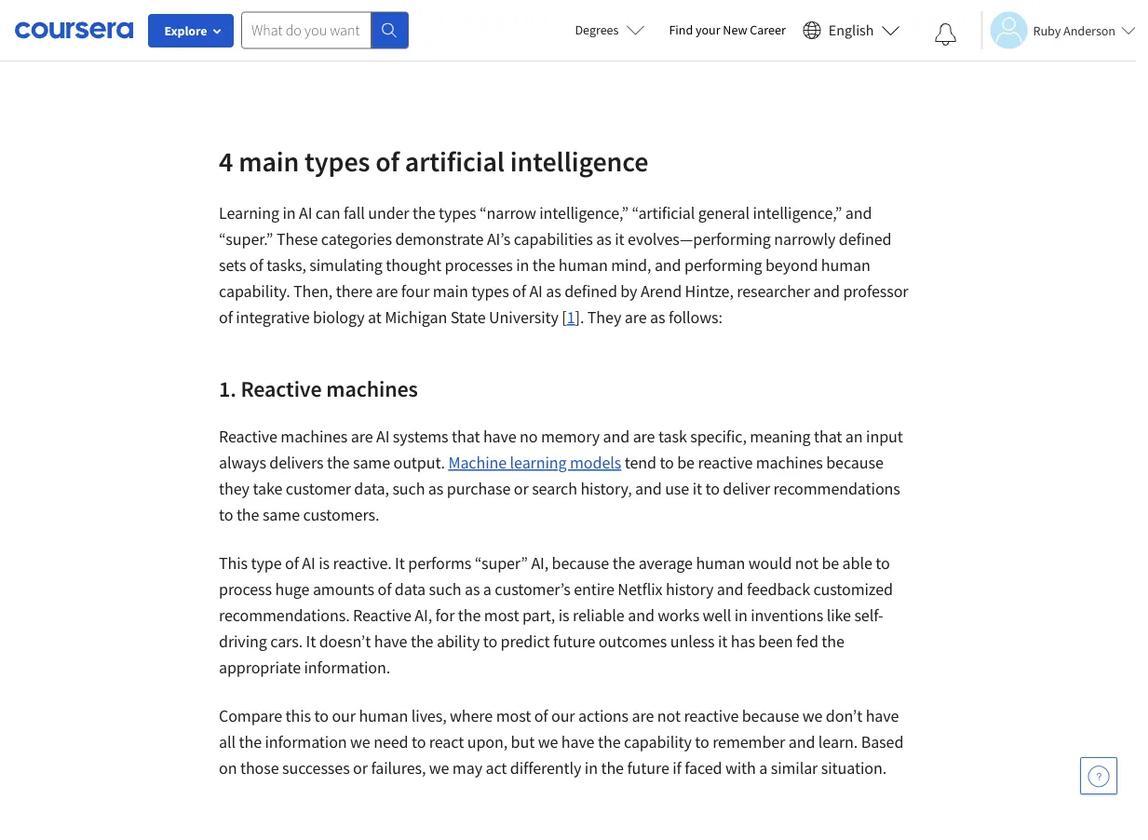 Task type: locate. For each thing, give the bounding box(es) containing it.
such
[[393, 478, 425, 499], [429, 579, 462, 600]]

ai up huge
[[302, 553, 315, 574]]

1 horizontal spatial 4
[[373, 42, 381, 60]]

0 horizontal spatial that
[[452, 426, 480, 447]]

1 vertical spatial same
[[263, 504, 300, 525]]

1 horizontal spatial same
[[353, 452, 390, 473]]

is up amounts
[[319, 553, 330, 574]]

works
[[658, 605, 700, 626]]

1 vertical spatial be
[[822, 553, 839, 574]]

2 vertical spatial because
[[742, 706, 800, 726]]

not right would
[[795, 553, 819, 574]]

we left need
[[350, 732, 370, 753]]

an
[[846, 426, 863, 447]]

ai, up the customer's
[[531, 553, 549, 574]]

because inside compare this to our human lives, where most of our actions are not reactive because we don't have all the information we need to react upon, but we have the capability to remember and learn. based on those successes or failures, we may act differently in the future if faced with a similar situation.
[[742, 706, 800, 726]]

future
[[553, 631, 595, 652], [627, 758, 670, 779]]

types down processes
[[471, 281, 509, 302]]

ai left systems
[[376, 426, 390, 447]]

the inside the reactive machines are ai systems that have no memory and are task specific, meaning that an input always delivers the same output.
[[327, 452, 350, 473]]

of up university
[[512, 281, 526, 302]]

information
[[265, 732, 347, 753]]

0 horizontal spatial a
[[483, 579, 492, 600]]

state
[[451, 307, 486, 328]]

1 horizontal spatial not
[[795, 553, 819, 574]]

4 main types of artificial intelligence
[[219, 143, 649, 178]]

1 horizontal spatial for
[[518, 42, 536, 60]]

process
[[219, 579, 272, 600]]

1 down filled star icon
[[347, 42, 355, 60]]

ai foundations for everyone link
[[422, 42, 687, 60]]

that left 'an'
[[814, 426, 842, 447]]

0 vertical spatial or
[[514, 478, 529, 499]]

0 vertical spatial future
[[553, 631, 595, 652]]

1 ]. they are as follows:
[[567, 307, 723, 328]]

2 vertical spatial reactive
[[353, 605, 412, 626]]

intelligence,"
[[540, 202, 629, 223], [753, 202, 842, 223]]

1 vertical spatial reactive
[[684, 706, 739, 726]]

by
[[621, 281, 638, 302]]

1 horizontal spatial that
[[814, 426, 842, 447]]

same up the data,
[[353, 452, 390, 473]]

we right but
[[538, 732, 558, 753]]

1 horizontal spatial it
[[693, 478, 702, 499]]

1 vertical spatial 4
[[219, 143, 233, 178]]

tasks,
[[267, 255, 306, 276]]

1 horizontal spatial main
[[433, 281, 468, 302]]

main
[[239, 143, 299, 178], [433, 281, 468, 302]]

in inside 'this type of ai is reactive. it performs "super" ai, because the average human would not be able to process huge amounts of data such as a customer's entire netflix history and feedback customized recommendations. reactive ai, for the most part, is reliable and works well in inventions like self- driving cars. it doesn't have the ability to predict future outcomes unless it has been fed the appropriate information.'
[[735, 605, 748, 626]]

this
[[286, 706, 311, 726]]

1 vertical spatial main
[[433, 281, 468, 302]]

machines down meaning
[[756, 452, 823, 473]]

0 vertical spatial most
[[484, 605, 519, 626]]

0 vertical spatial a
[[483, 579, 492, 600]]

artificial
[[405, 143, 505, 178]]

0 horizontal spatial future
[[553, 631, 595, 652]]

0 horizontal spatial is
[[319, 553, 330, 574]]

our right this
[[332, 706, 356, 726]]

1 vertical spatial reactive
[[219, 426, 277, 447]]

to left deliver
[[706, 478, 720, 499]]

of inside compare this to our human lives, where most of our actions are not reactive because we don't have all the information we need to react upon, but we have the capability to remember and learn. based on those successes or failures, we may act differently in the future if faced with a similar situation.
[[534, 706, 548, 726]]

in inside compare this to our human lives, where most of our actions are not reactive because we don't have all the information we need to react upon, but we have the capability to remember and learn. based on those successes or failures, we may act differently in the future if faced with a similar situation.
[[585, 758, 598, 779]]

most up but
[[496, 706, 531, 726]]

most inside compare this to our human lives, where most of our actions are not reactive because we don't have all the information we need to react upon, but we have the capability to remember and learn. based on those successes or failures, we may act differently in the future if faced with a similar situation.
[[496, 706, 531, 726]]

0 vertical spatial it
[[395, 553, 405, 574]]

ai inside the reactive machines are ai systems that have no memory and are task specific, meaning that an input always delivers the same output.
[[376, 426, 390, 447]]

4 up learning
[[219, 143, 233, 178]]

0 horizontal spatial it
[[615, 229, 625, 250]]

everyone
[[538, 42, 597, 60]]

ai, down data
[[415, 605, 432, 626]]

it up data
[[395, 553, 405, 574]]

0 horizontal spatial it
[[306, 631, 316, 652]]

and down beyond
[[814, 281, 840, 302]]

ai up university
[[529, 281, 543, 302]]

machines up the delivers
[[281, 426, 348, 447]]

defined up professor on the top right of page
[[839, 229, 892, 250]]

a inside 'this type of ai is reactive. it performs "super" ai, because the average human would not be able to process huge amounts of data such as a customer's entire netflix history and feedback customized recommendations. reactive ai, for the most part, is reliable and works well in inventions like self- driving cars. it doesn't have the ability to predict future outcomes unless it has been fed the appropriate information.'
[[483, 579, 492, 600]]

0 horizontal spatial for
[[436, 605, 455, 626]]

have left no
[[483, 426, 517, 447]]

or left 'failures,'
[[353, 758, 368, 779]]

because up "entire"
[[552, 553, 609, 574]]

data,
[[354, 478, 389, 499]]

remember
[[713, 732, 786, 753]]

such inside tend to be reactive machines because they take customer data, such as purchase or search history, and use it to deliver recommendations to the same customers.
[[393, 478, 425, 499]]

a inside compare this to our human lives, where most of our actions are not reactive because we don't have all the information we need to react upon, but we have the capability to remember and learn. based on those successes or failures, we may act differently in the future if faced with a similar situation.
[[759, 758, 768, 779]]

0 horizontal spatial main
[[239, 143, 299, 178]]

our left actions
[[551, 706, 575, 726]]

filled star image
[[301, 19, 316, 33], [316, 19, 331, 33], [331, 19, 346, 33]]

0 horizontal spatial be
[[677, 452, 695, 473]]

because down 'an'
[[826, 452, 884, 473]]

as down "super"
[[465, 579, 480, 600]]

0 horizontal spatial same
[[263, 504, 300, 525]]

fed
[[797, 631, 819, 652]]

1 horizontal spatial a
[[759, 758, 768, 779]]

that up the 'machine'
[[452, 426, 480, 447]]

reactive machines are ai systems that have no memory and are task specific, meaning that an input always delivers the same output.
[[219, 426, 903, 473]]

it right use
[[693, 478, 702, 499]]

0 horizontal spatial 1
[[347, 42, 355, 60]]

explore
[[164, 22, 207, 39]]

1 vertical spatial such
[[429, 579, 462, 600]]

and inside tend to be reactive machines because they take customer data, such as purchase or search history, and use it to deliver recommendations to the same customers.
[[635, 478, 662, 499]]

a down "super"
[[483, 579, 492, 600]]

most up predict
[[484, 605, 519, 626]]

0 horizontal spatial 4
[[219, 143, 233, 178]]

for down 270k
[[518, 42, 536, 60]]

0 vertical spatial reactive
[[698, 452, 753, 473]]

reactive inside compare this to our human lives, where most of our actions are not reactive because we don't have all the information we need to react upon, but we have the capability to remember and learn. based on those successes or failures, we may act differently in the future if faced with a similar situation.
[[684, 706, 739, 726]]

reactive down data
[[353, 605, 412, 626]]

follows:
[[669, 307, 723, 328]]

0 vertical spatial be
[[677, 452, 695, 473]]

reactive inside the reactive machines are ai systems that have no memory and are task specific, meaning that an input always delivers the same output.
[[219, 426, 277, 447]]

in up these
[[283, 202, 296, 223]]

hintze,
[[685, 281, 734, 302]]

average
[[639, 553, 693, 574]]

0 vertical spatial 4
[[373, 42, 381, 60]]

learning
[[510, 452, 567, 473]]

feedback
[[747, 579, 810, 600]]

2 that from the left
[[814, 426, 842, 447]]

None search field
[[241, 12, 409, 49]]

have
[[483, 426, 517, 447], [374, 631, 407, 652], [866, 706, 899, 726], [561, 732, 595, 753]]

2 vertical spatial machines
[[756, 452, 823, 473]]

0 vertical spatial it
[[615, 229, 625, 250]]

half-filled star image
[[361, 19, 375, 33]]

a right with
[[759, 758, 768, 779]]

degrees
[[575, 21, 619, 38]]

0 vertical spatial same
[[353, 452, 390, 473]]

entire
[[574, 579, 615, 600]]

and inside compare this to our human lives, where most of our actions are not reactive because we don't have all the information we need to react upon, but we have the capability to remember and learn. based on those successes or failures, we may act differently in the future if faced with a similar situation.
[[789, 732, 815, 753]]

machines up systems
[[326, 374, 418, 402]]

of up but
[[534, 706, 548, 726]]

be up use
[[677, 452, 695, 473]]

situation.
[[821, 758, 887, 779]]

1 horizontal spatial ai,
[[531, 553, 549, 574]]

reactive up the always at the bottom left
[[219, 426, 277, 447]]

0 vertical spatial because
[[826, 452, 884, 473]]

1 vertical spatial machines
[[281, 426, 348, 447]]

defined up ].
[[565, 281, 617, 302]]

history
[[666, 579, 714, 600]]

reactive right '1.' at the top of the page
[[241, 374, 322, 402]]

as down output. at the left of the page
[[428, 478, 444, 499]]

in right well
[[735, 605, 748, 626]]

1 horizontal spatial because
[[742, 706, 800, 726]]

have up the based
[[866, 706, 899, 726]]

meaning
[[750, 426, 811, 447]]

0 vertical spatial defined
[[839, 229, 892, 250]]

has
[[731, 631, 755, 652]]

same inside tend to be reactive machines because they take customer data, such as purchase or search history, and use it to deliver recommendations to the same customers.
[[263, 504, 300, 525]]

filled star image
[[346, 19, 361, 33]]

would
[[749, 553, 792, 574]]

1 vertical spatial future
[[627, 758, 670, 779]]

human up need
[[359, 706, 408, 726]]

professor
[[843, 281, 909, 302]]

it right cars. at left bottom
[[306, 631, 316, 652]]

show notifications image
[[935, 23, 957, 46]]

1 horizontal spatial such
[[429, 579, 462, 600]]

outcomes
[[599, 631, 667, 652]]

are up the data,
[[351, 426, 373, 447]]

are
[[376, 281, 398, 302], [625, 307, 647, 328], [351, 426, 373, 447], [633, 426, 655, 447], [632, 706, 654, 726]]

0 horizontal spatial because
[[552, 553, 609, 574]]

2 vertical spatial it
[[718, 631, 728, 652]]

react
[[429, 732, 464, 753]]

reactive.
[[333, 553, 392, 574]]

0 vertical spatial not
[[795, 553, 819, 574]]

and down tend
[[635, 478, 662, 499]]

1 vertical spatial because
[[552, 553, 609, 574]]

1 horizontal spatial or
[[514, 478, 529, 499]]

have inside the reactive machines are ai systems that have no memory and are task specific, meaning that an input always delivers the same output.
[[483, 426, 517, 447]]

human up history
[[696, 553, 746, 574]]

huge
[[275, 579, 310, 600]]

machines
[[326, 374, 418, 402], [281, 426, 348, 447], [756, 452, 823, 473]]

0 vertical spatial ai,
[[531, 553, 549, 574]]

machine learning models link
[[448, 452, 622, 473]]

types up the demonstrate
[[439, 202, 476, 223]]

main up learning
[[239, 143, 299, 178]]

0 horizontal spatial not
[[657, 706, 681, 726]]

faced
[[685, 758, 722, 779]]

2 horizontal spatial it
[[718, 631, 728, 652]]

in down capabilities
[[516, 255, 529, 276]]

researcher
[[737, 281, 810, 302]]

anderson
[[1064, 22, 1116, 39]]

1 vertical spatial not
[[657, 706, 681, 726]]

self-
[[855, 605, 884, 626]]

future down capability at right
[[627, 758, 670, 779]]

main up state
[[433, 281, 468, 302]]

and up models
[[603, 426, 630, 447]]

and up arend
[[655, 255, 681, 276]]

to right this
[[314, 706, 329, 726]]

intelligence," up capabilities
[[540, 202, 629, 223]]

1 vertical spatial most
[[496, 706, 531, 726]]

part,
[[522, 605, 555, 626]]

1 horizontal spatial is
[[559, 605, 570, 626]]

1 horizontal spatial intelligence,"
[[753, 202, 842, 223]]

because inside tend to be reactive machines because they take customer data, such as purchase or search history, and use it to deliver recommendations to the same customers.
[[826, 452, 884, 473]]

to down they
[[219, 504, 233, 525]]

career
[[750, 21, 786, 38]]

reactive up the 'remember'
[[684, 706, 739, 726]]

it up mind,
[[615, 229, 625, 250]]

of
[[358, 42, 370, 60], [376, 143, 400, 178], [249, 255, 263, 276], [512, 281, 526, 302], [219, 307, 233, 328], [285, 553, 299, 574], [378, 579, 392, 600], [534, 706, 548, 726]]

sets
[[219, 255, 246, 276]]

human inside compare this to our human lives, where most of our actions are not reactive because we don't have all the information we need to react upon, but we have the capability to remember and learn. based on those successes or failures, we may act differently in the future if faced with a similar situation.
[[359, 706, 408, 726]]

as up university
[[546, 281, 561, 302]]

of right the 'type' at bottom left
[[285, 553, 299, 574]]

are up capability at right
[[632, 706, 654, 726]]

have inside 'this type of ai is reactive. it performs "super" ai, because the average human would not be able to process huge amounts of data such as a customer's entire netflix history and feedback customized recommendations. reactive ai, for the most part, is reliable and works well in inventions like self- driving cars. it doesn't have the ability to predict future outcomes unless it has been fed the appropriate information.'
[[374, 631, 407, 652]]

such down performs
[[429, 579, 462, 600]]

1 vertical spatial for
[[436, 605, 455, 626]]

not up capability at right
[[657, 706, 681, 726]]

1 vertical spatial a
[[759, 758, 768, 779]]

not inside compare this to our human lives, where most of our actions are not reactive because we don't have all the information we need to react upon, but we have the capability to remember and learn. based on those successes or failures, we may act differently in the future if faced with a similar situation.
[[657, 706, 681, 726]]

integrative
[[236, 307, 310, 328]]

and up similar
[[789, 732, 815, 753]]

it inside tend to be reactive machines because they take customer data, such as purchase or search history, and use it to deliver recommendations to the same customers.
[[693, 478, 702, 499]]

[
[[562, 307, 567, 328]]

to up faced
[[695, 732, 710, 753]]

2 our from the left
[[551, 706, 575, 726]]

need
[[374, 732, 408, 753]]

future down "reliable"
[[553, 631, 595, 652]]

1 vertical spatial defined
[[565, 281, 617, 302]]

because
[[826, 452, 884, 473], [552, 553, 609, 574], [742, 706, 800, 726]]

1 horizontal spatial our
[[551, 706, 575, 726]]

0 vertical spatial types
[[305, 143, 370, 178]]

ai down 4.7 (11,772 ratings)
[[422, 42, 434, 60]]

0 horizontal spatial such
[[393, 478, 425, 499]]

0 horizontal spatial intelligence,"
[[540, 202, 629, 223]]

but
[[511, 732, 535, 753]]

take
[[253, 478, 283, 499]]

in right the differently on the bottom
[[585, 758, 598, 779]]

same down take on the left bottom
[[263, 504, 300, 525]]

at
[[368, 307, 382, 328]]

delivers
[[270, 452, 324, 473]]

able
[[843, 553, 873, 574]]

search
[[532, 478, 577, 499]]

4.7
[[383, 19, 399, 35]]

we down the react
[[429, 758, 449, 779]]

ai
[[422, 42, 434, 60], [299, 202, 312, 223], [529, 281, 543, 302], [376, 426, 390, 447], [302, 553, 315, 574]]

or inside compare this to our human lives, where most of our actions are not reactive because we don't have all the information we need to react upon, but we have the capability to remember and learn. based on those successes or failures, we may act differently in the future if faced with a similar situation.
[[353, 758, 368, 779]]

types up can
[[305, 143, 370, 178]]

be left able
[[822, 553, 839, 574]]

1 vertical spatial 1
[[567, 307, 575, 328]]

1 left they
[[567, 307, 575, 328]]

1 vertical spatial it
[[693, 478, 702, 499]]

because inside 'this type of ai is reactive. it performs "super" ai, because the average human would not be able to process huge amounts of data such as a customer's entire netflix history and feedback customized recommendations. reactive ai, for the most part, is reliable and works well in inventions like self- driving cars. it doesn't have the ability to predict future outcomes unless it has been fed the appropriate information.'
[[552, 553, 609, 574]]

0 horizontal spatial or
[[353, 758, 368, 779]]

reactive inside tend to be reactive machines because they take customer data, such as purchase or search history, and use it to deliver recommendations to the same customers.
[[698, 452, 753, 473]]

1 vertical spatial or
[[353, 758, 368, 779]]

reactive down specific,
[[698, 452, 753, 473]]

defined
[[839, 229, 892, 250], [565, 281, 617, 302]]

always
[[219, 452, 266, 473]]

2 horizontal spatial because
[[826, 452, 884, 473]]

beyond
[[766, 255, 818, 276]]

ability
[[437, 631, 480, 652]]

1 horizontal spatial future
[[627, 758, 670, 779]]

1 horizontal spatial defined
[[839, 229, 892, 250]]

ruby anderson
[[1034, 22, 1116, 39]]

learning
[[219, 202, 279, 223]]

0 horizontal spatial our
[[332, 706, 356, 726]]

1 horizontal spatial be
[[822, 553, 839, 574]]

human up professor on the top right of page
[[821, 255, 871, 276]]

systems
[[393, 426, 449, 447]]

of right the sets
[[249, 255, 263, 276]]

is right part,
[[559, 605, 570, 626]]

0 vertical spatial such
[[393, 478, 425, 499]]

the
[[398, 42, 419, 60], [413, 202, 436, 223], [533, 255, 555, 276], [327, 452, 350, 473], [237, 504, 259, 525], [613, 553, 635, 574], [458, 605, 481, 626], [411, 631, 434, 652], [822, 631, 845, 652], [239, 732, 262, 753], [598, 732, 621, 753], [601, 758, 624, 779]]

we left don't
[[803, 706, 823, 726]]

4.7 (11,772 ratings)
[[383, 19, 485, 35]]

actions
[[578, 706, 629, 726]]

are left four
[[376, 281, 398, 302]]

1 vertical spatial is
[[559, 605, 570, 626]]

1 vertical spatial ai,
[[415, 605, 432, 626]]

because up the 'remember'
[[742, 706, 800, 726]]

have down actions
[[561, 732, 595, 753]]

amounts
[[313, 579, 375, 600]]

for up ability
[[436, 605, 455, 626]]



Task type: vqa. For each thing, say whether or not it's contained in the screenshot.
left CREDIT
no



Task type: describe. For each thing, give the bounding box(es) containing it.
most inside 'this type of ai is reactive. it performs "super" ai, because the average human would not be able to process huge amounts of data such as a customer's entire netflix history and feedback customized recommendations. reactive ai, for the most part, is reliable and works well in inventions like self- driving cars. it doesn't have the ability to predict future outcomes unless it has been fed the appropriate information.'
[[484, 605, 519, 626]]

compare
[[219, 706, 282, 726]]

recommendations.
[[219, 605, 350, 626]]

students
[[524, 19, 573, 35]]

of down capability. on the left of page
[[219, 307, 233, 328]]

capabilities
[[514, 229, 593, 250]]

performing
[[685, 255, 762, 276]]

there
[[336, 281, 373, 302]]

to right need
[[412, 732, 426, 753]]

netflix
[[618, 579, 663, 600]]

of up under
[[376, 143, 400, 178]]

and up well
[[717, 579, 744, 600]]

may
[[453, 758, 483, 779]]

if
[[673, 758, 682, 779]]

models
[[570, 452, 622, 473]]

those
[[240, 758, 279, 779]]

as inside 'this type of ai is reactive. it performs "super" ai, because the average human would not be able to process huge amounts of data such as a customer's entire netflix history and feedback customized recommendations. reactive ai, for the most part, is reliable and works well in inventions like self- driving cars. it doesn't have the ability to predict future outcomes unless it has been fed the appropriate information.'
[[465, 579, 480, 600]]

future inside compare this to our human lives, where most of our actions are not reactive because we don't have all the information we need to react upon, but we have the capability to remember and learn. based on those successes or failures, we may act differently in the future if faced with a similar situation.
[[627, 758, 670, 779]]

recommendations
[[774, 478, 901, 499]]

machine
[[448, 452, 507, 473]]

lives,
[[412, 706, 447, 726]]

inventions
[[751, 605, 824, 626]]

"narrow
[[480, 202, 536, 223]]

memory
[[541, 426, 600, 447]]

it inside 'this type of ai is reactive. it performs "super" ai, because the average human would not be able to process huge amounts of data such as a customer's entire netflix history and feedback customized recommendations. reactive ai, for the most part, is reliable and works well in inventions like self- driving cars. it doesn't have the ability to predict future outcomes unless it has been fed the appropriate information.'
[[718, 631, 728, 652]]

0 horizontal spatial defined
[[565, 281, 617, 302]]

find
[[669, 21, 693, 38]]

new
[[723, 21, 748, 38]]

on
[[219, 758, 237, 779]]

purchase
[[447, 478, 511, 499]]

arend
[[641, 281, 682, 302]]

general
[[698, 202, 750, 223]]

1 horizontal spatial it
[[395, 553, 405, 574]]

1 horizontal spatial 1
[[567, 307, 575, 328]]

intelligence
[[510, 143, 649, 178]]

english
[[829, 21, 874, 40]]

to right ability
[[483, 631, 498, 652]]

human down capabilities
[[559, 255, 608, 276]]

machines inside the reactive machines are ai systems that have no memory and are task specific, meaning that an input always delivers the same output.
[[281, 426, 348, 447]]

they
[[219, 478, 250, 499]]

0 vertical spatial main
[[239, 143, 299, 178]]

narrowly
[[774, 229, 836, 250]]

enrolled
[[576, 19, 622, 35]]

0 vertical spatial for
[[518, 42, 536, 60]]

tend to be reactive machines because they take customer data, such as purchase or search history, and use it to deliver recommendations to the same customers.
[[219, 452, 901, 525]]

well
[[703, 605, 731, 626]]

as inside tend to be reactive machines because they take customer data, such as purchase or search history, and use it to deliver recommendations to the same customers.
[[428, 478, 444, 499]]

not inside 'this type of ai is reactive. it performs "super" ai, because the average human would not be able to process huge amounts of data such as a customer's entire netflix history and feedback customized recommendations. reactive ai, for the most part, is reliable and works well in inventions like self- driving cars. it doesn't have the ability to predict future outcomes unless it has been fed the appropriate information.'
[[795, 553, 819, 574]]

biology
[[313, 307, 365, 328]]

of down half-filled star image
[[358, 42, 370, 60]]

1 intelligence," from the left
[[540, 202, 629, 223]]

reliable
[[573, 605, 625, 626]]

0 vertical spatial reactive
[[241, 374, 322, 402]]

be inside 'this type of ai is reactive. it performs "super" ai, because the average human would not be able to process huge amounts of data such as a customer's entire netflix history and feedback customized recommendations. reactive ai, for the most part, is reliable and works well in inventions like self- driving cars. it doesn't have the ability to predict future outcomes unless it has been fed the appropriate information.'
[[822, 553, 839, 574]]

270k students enrolled
[[495, 19, 622, 35]]

of left data
[[378, 579, 392, 600]]

in down 4.7
[[384, 42, 395, 60]]

same inside the reactive machines are ai systems that have no memory and are task specific, meaning that an input always delivers the same output.
[[353, 452, 390, 473]]

2 intelligence," from the left
[[753, 202, 842, 223]]

270k
[[495, 19, 522, 35]]

0 vertical spatial 1
[[347, 42, 355, 60]]

and up professor on the top right of page
[[846, 202, 872, 223]]

predict
[[501, 631, 550, 652]]

the inside tend to be reactive machines because they take customer data, such as purchase or search history, and use it to deliver recommendations to the same customers.
[[237, 504, 259, 525]]

"super"
[[475, 553, 528, 574]]

be inside tend to be reactive machines because they take customer data, such as purchase or search history, and use it to deliver recommendations to the same customers.
[[677, 452, 695, 473]]

help center image
[[1088, 765, 1110, 787]]

0 vertical spatial machines
[[326, 374, 418, 402]]

machine learning models
[[448, 452, 622, 473]]

learn.
[[819, 732, 858, 753]]

1 that from the left
[[452, 426, 480, 447]]

for inside 'this type of ai is reactive. it performs "super" ai, because the average human would not be able to process huge amounts of data such as a customer's entire netflix history and feedback customized recommendations. reactive ai, for the most part, is reliable and works well in inventions like self- driving cars. it doesn't have the ability to predict future outcomes unless it has been fed the appropriate information.'
[[436, 605, 455, 626]]

and down netflix
[[628, 605, 655, 626]]

course 1 of 4 in the ai foundations for everyone
[[301, 42, 597, 60]]

3 filled star image from the left
[[331, 19, 346, 33]]

they
[[588, 307, 622, 328]]

university
[[489, 307, 559, 328]]

these
[[277, 229, 318, 250]]

1 our from the left
[[332, 706, 356, 726]]

output.
[[394, 452, 445, 473]]

ai left can
[[299, 202, 312, 223]]

find your new career
[[669, 21, 786, 38]]

been
[[759, 631, 793, 652]]

customers.
[[303, 504, 379, 525]]

as down arend
[[650, 307, 666, 328]]

evolves—performing
[[628, 229, 771, 250]]

data
[[395, 579, 426, 600]]

upon,
[[467, 732, 508, 753]]

1 filled star image from the left
[[301, 19, 316, 33]]

ruby
[[1034, 22, 1061, 39]]

1 link
[[567, 307, 575, 328]]

human inside 'this type of ai is reactive. it performs "super" ai, because the average human would not be able to process huge amounts of data such as a customer's entire netflix history and feedback customized recommendations. reactive ai, for the most part, is reliable and works well in inventions like self- driving cars. it doesn't have the ability to predict future outcomes unless it has been fed the appropriate information.'
[[696, 553, 746, 574]]

fall
[[344, 202, 365, 223]]

thought
[[386, 255, 442, 276]]

to right tend
[[660, 452, 674, 473]]

categories
[[321, 229, 392, 250]]

explore button
[[148, 14, 234, 48]]

ruby anderson button
[[981, 12, 1136, 49]]

1 vertical spatial it
[[306, 631, 316, 652]]

foundations
[[437, 42, 515, 60]]

ai inside 'this type of ai is reactive. it performs "super" ai, because the average human would not be able to process huge amounts of data such as a customer's entire netflix history and feedback customized recommendations. reactive ai, for the most part, is reliable and works well in inventions like self- driving cars. it doesn't have the ability to predict future outcomes unless it has been fed the appropriate information.'
[[302, 553, 315, 574]]

are up tend
[[633, 426, 655, 447]]

find your new career link
[[660, 19, 795, 42]]

ibm image
[[219, 0, 293, 36]]

no
[[520, 426, 538, 447]]

course
[[301, 42, 344, 60]]

appropriate
[[219, 657, 301, 678]]

are inside learning in ai can fall under the types "narrow intelligence," "artificial general intelligence," and "super." these categories demonstrate ai's capabilities as it evolves—performing narrowly defined sets of tasks, simulating thought processes in the human mind, and performing beyond human capability. then, there are four main types of ai as defined by arend hintze, researcher and professor of integrative biology at michigan state university [
[[376, 281, 398, 302]]

use
[[665, 478, 689, 499]]

such inside 'this type of ai is reactive. it performs "super" ai, because the average human would not be able to process huge amounts of data such as a customer's entire netflix history and feedback customized recommendations. reactive ai, for the most part, is reliable and works well in inventions like self- driving cars. it doesn't have the ability to predict future outcomes unless it has been fed the appropriate information.'
[[429, 579, 462, 600]]

where
[[450, 706, 493, 726]]

"artificial
[[632, 202, 695, 223]]

michigan
[[385, 307, 447, 328]]

What do you want to learn? text field
[[241, 12, 372, 49]]

2 vertical spatial types
[[471, 281, 509, 302]]

to right able
[[876, 553, 890, 574]]

coursera image
[[15, 15, 133, 45]]

1 vertical spatial types
[[439, 202, 476, 223]]

(11,772
[[402, 19, 441, 35]]

processes
[[445, 255, 513, 276]]

then,
[[293, 281, 333, 302]]

0 horizontal spatial ai,
[[415, 605, 432, 626]]

and inside the reactive machines are ai systems that have no memory and are task specific, meaning that an input always delivers the same output.
[[603, 426, 630, 447]]

main inside learning in ai can fall under the types "narrow intelligence," "artificial general intelligence," and "super." these categories demonstrate ai's capabilities as it evolves—performing narrowly defined sets of tasks, simulating thought processes in the human mind, and performing beyond human capability. then, there are four main types of ai as defined by arend hintze, researcher and professor of integrative biology at michigan state university [
[[433, 281, 468, 302]]

reactive inside 'this type of ai is reactive. it performs "super" ai, because the average human would not be able to process huge amounts of data such as a customer's entire netflix history and feedback customized recommendations. reactive ai, for the most part, is reliable and works well in inventions like self- driving cars. it doesn't have the ability to predict future outcomes unless it has been fed the appropriate information.'
[[353, 605, 412, 626]]

driving
[[219, 631, 267, 652]]

degrees button
[[560, 9, 660, 50]]

can
[[316, 202, 340, 223]]

future inside 'this type of ai is reactive. it performs "super" ai, because the average human would not be able to process huge amounts of data such as a customer's entire netflix history and feedback customized recommendations. reactive ai, for the most part, is reliable and works well in inventions like self- driving cars. it doesn't have the ability to predict future outcomes unless it has been fed the appropriate information.'
[[553, 631, 595, 652]]

under
[[368, 202, 409, 223]]

type
[[251, 553, 282, 574]]

or inside tend to be reactive machines because they take customer data, such as purchase or search history, and use it to deliver recommendations to the same customers.
[[514, 478, 529, 499]]

this type of ai is reactive. it performs "super" ai, because the average human would not be able to process huge amounts of data such as a customer's entire netflix history and feedback customized recommendations. reactive ai, for the most part, is reliable and works well in inventions like self- driving cars. it doesn't have the ability to predict future outcomes unless it has been fed the appropriate information.
[[219, 553, 893, 678]]

machines inside tend to be reactive machines because they take customer data, such as purchase or search history, and use it to deliver recommendations to the same customers.
[[756, 452, 823, 473]]

are down by
[[625, 307, 647, 328]]

].
[[575, 307, 584, 328]]

customer
[[286, 478, 351, 499]]

2 filled star image from the left
[[316, 19, 331, 33]]

based
[[861, 732, 904, 753]]

as up mind,
[[596, 229, 612, 250]]

it inside learning in ai can fall under the types "narrow intelligence," "artificial general intelligence," and "super." these categories demonstrate ai's capabilities as it evolves—performing narrowly defined sets of tasks, simulating thought processes in the human mind, and performing beyond human capability. then, there are four main types of ai as defined by arend hintze, researcher and professor of integrative biology at michigan state university [
[[615, 229, 625, 250]]

are inside compare this to our human lives, where most of our actions are not reactive because we don't have all the information we need to react upon, but we have the capability to remember and learn. based on those successes or failures, we may act differently in the future if faced with a similar situation.
[[632, 706, 654, 726]]

0 vertical spatial is
[[319, 553, 330, 574]]

"super."
[[219, 229, 273, 250]]



